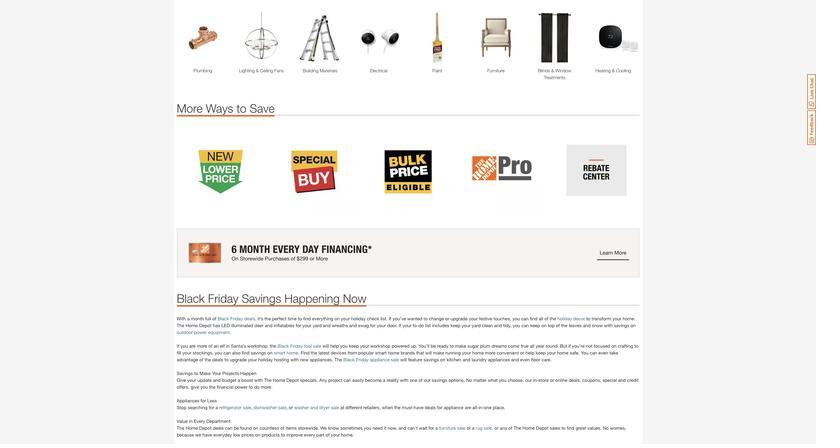 Task type: vqa. For each thing, say whether or not it's contained in the screenshot.


Task type: describe. For each thing, give the bounding box(es) containing it.
or inside the savings to make your projects happen give your update and budget a boost with the home depot specials. any project can easily become a reality with one of our savings options. no matter what you choose, our in-store or online deals, coupons, special and credit offers, give you the financial power to do more.
[[551, 378, 555, 383]]

can inside . find the latest devices from popular smart home brands that will make running your home more convenient or help keep your home safe. you can even take advantage of the deals to upgrade your holiday hosting with new appliances. the
[[590, 350, 598, 356]]

0 horizontal spatial be
[[234, 426, 239, 431]]

rug sale link
[[476, 426, 492, 431]]

and right kitchen
[[463, 357, 471, 363]]

save
[[250, 101, 275, 115]]

the up top
[[550, 316, 557, 322]]

now
[[343, 292, 367, 306]]

all inside will help you keep your workshop powered up. you'll be ready to make sugar plum dreams come true all year round. but if you're not focused on crafting to fill your stockings, you can also find savings on
[[530, 344, 535, 349]]

time
[[288, 316, 297, 322]]

offers,
[[177, 385, 190, 390]]

friday up the black friday deals link
[[208, 292, 239, 306]]

department
[[207, 419, 231, 424]]

and down touches,
[[495, 323, 502, 329]]

to right time
[[298, 316, 302, 322]]

and down everything
[[323, 323, 331, 329]]

2 our from the left
[[526, 378, 532, 383]]

the down stockings,
[[205, 357, 211, 363]]

6 month every day financing* on storewide purchases of $299 or more. learn more image
[[177, 229, 640, 278]]

lighting & ceiling fans
[[239, 68, 284, 73]]

power inside the savings to make your projects happen give your update and budget a boost with the home depot specials. any project can easily become a reality with one of our savings options. no matter what you choose, our in-store or online deals, coupons, special and credit offers, give you the financial power to do more.
[[235, 385, 248, 390]]

you up devices
[[341, 344, 348, 349]]

building materials link
[[294, 67, 347, 74]]

upgrade inside . find the latest devices from popular smart home brands that will make running your home more convenient or help keep your home safe. you can even take advantage of the deals to upgrade your holiday hosting with new appliances. the
[[230, 357, 247, 363]]

sales
[[550, 426, 561, 431]]

a left furniture
[[436, 426, 438, 431]]

0 horizontal spatial in
[[189, 419, 193, 424]]

keep left top
[[531, 323, 541, 329]]

on right the found
[[253, 426, 259, 431]]

for down time
[[296, 323, 302, 329]]

part
[[317, 433, 325, 438]]

have inside appliances for less stop searching for a refrigerator sale , dishwasher sale , or washer and dryer sale at different retailers, when the must-have deals for appliance are all-in-one place.
[[414, 405, 424, 411]]

lighting
[[239, 68, 255, 73]]

change
[[429, 316, 444, 322]]

up.
[[411, 344, 418, 349]]

sale right rug
[[484, 426, 492, 431]]

0 vertical spatial more
[[197, 344, 207, 349]]

building materials
[[303, 68, 338, 73]]

you up 'fill'
[[181, 344, 188, 349]]

your up tool
[[303, 323, 312, 329]]

building material savings image
[[294, 12, 347, 64]]

feature
[[409, 357, 423, 363]]

appliance inside appliances for less stop searching for a refrigerator sale , dishwasher sale , or washer and dryer sale at different retailers, when the must-have deals for appliance are all-in-one place.
[[444, 405, 464, 411]]

your up popular
[[361, 344, 369, 349]]

black friday appliance sale link
[[344, 357, 399, 363]]

help inside will help you keep your workshop powered up. you'll be ready to make sugar plum dreams come true all year round. but if you're not focused on crafting to fill your stockings, you can also find savings on
[[331, 344, 339, 349]]

, left washer
[[287, 405, 288, 411]]

a left reality
[[383, 378, 386, 383]]

to left make
[[194, 371, 198, 377]]

can right touches,
[[522, 316, 529, 322]]

& for lighting
[[256, 68, 259, 73]]

heating & cooling savings image
[[588, 12, 640, 64]]

care.
[[542, 357, 552, 363]]

new lower price image
[[177, 128, 264, 216]]

with up more.
[[255, 378, 263, 383]]

you're
[[573, 344, 585, 349]]

has
[[213, 323, 220, 329]]

smart home link
[[274, 350, 298, 356]]

safe.
[[570, 350, 580, 356]]

or up includes at the right bottom of page
[[446, 316, 450, 322]]

sometimes
[[341, 426, 363, 431]]

specials.
[[300, 378, 318, 383]]

with inside . find the latest devices from popular smart home brands that will make running your home more convenient or help keep your home safe. you can even take advantage of the deals to upgrade your holiday hosting with new appliances. the
[[291, 357, 299, 363]]

now,
[[388, 426, 398, 431]]

your left festive at right bottom
[[469, 316, 478, 322]]

0 vertical spatial are
[[189, 344, 196, 349]]

you inside "to transform your home. the home depot has led illuminated deer and inflatables for your yard and wreaths and swag for your door. if your to-do list includes keep your yard clean and tidy, you can keep on top of the leaves and snow with savings on outdoor power equipment ."
[[513, 323, 521, 329]]

friday up "illuminated"
[[231, 316, 243, 322]]

black down from
[[344, 357, 355, 363]]

easily
[[353, 378, 364, 383]]

smart inside . find the latest devices from popular smart home brands that will make running your home more convenient or help keep your home safe. you can even take advantage of the deals to upgrade your holiday hosting with new appliances. the
[[375, 350, 387, 356]]

you right touches,
[[513, 316, 520, 322]]

snow
[[593, 323, 603, 329]]

month
[[191, 316, 204, 322]]

0 horizontal spatial even
[[521, 357, 530, 363]]

found
[[240, 426, 252, 431]]

in- inside appliances for less stop searching for a refrigerator sale , dishwasher sale , or washer and dryer sale at different retailers, when the must-have deals for appliance are all-in-one place.
[[479, 405, 484, 411]]

make
[[200, 371, 211, 377]]

cooling
[[617, 68, 632, 73]]

heating & cooling link
[[588, 67, 640, 74]]

you right what
[[500, 378, 507, 383]]

will inside . find the latest devices from popular smart home brands that will make running your home more convenient or help keep your home safe. you can even take advantage of the deals to upgrade your holiday hosting with new appliances. the
[[426, 350, 432, 356]]

sugar
[[468, 344, 479, 349]]

on up wreaths
[[335, 316, 340, 322]]

black friday savings happening now
[[177, 292, 367, 306]]

sale right tool
[[313, 344, 322, 349]]

led
[[222, 323, 230, 329]]

equipment
[[208, 330, 230, 335]]

blinds
[[539, 68, 551, 73]]

to left save
[[237, 101, 247, 115]]

inflatables
[[274, 323, 295, 329]]

your left clean
[[462, 323, 471, 329]]

sale down powered
[[391, 357, 399, 363]]

materials
[[320, 68, 338, 73]]

black up led
[[218, 316, 229, 322]]

0 vertical spatial in
[[226, 344, 230, 349]]

furniture savings image
[[470, 12, 523, 64]]

any
[[500, 426, 508, 431]]

your left to-
[[403, 323, 412, 329]]

and left swag
[[350, 323, 357, 329]]

that
[[417, 350, 424, 356]]

depot inside the savings to make your projects happen give your update and budget a boost with the home depot specials. any project can easily become a reality with one of our savings options. no matter what you choose, our in-store or online deals, coupons, special and credit offers, give you the financial power to do more.
[[287, 378, 299, 383]]

to inside . find the latest devices from popular smart home brands that will make running your home more convenient or help keep your home safe. you can even take advantage of the deals to upgrade your holiday hosting with new appliances. the
[[225, 357, 229, 363]]

options.
[[449, 378, 465, 383]]

your up wreaths
[[341, 316, 350, 322]]

or inside appliances for less stop searching for a refrigerator sale , dishwasher sale , or washer and dryer sale at different retailers, when the must-have deals for appliance are all-in-one place.
[[289, 405, 293, 411]]

your up advantage
[[183, 350, 192, 356]]

deals down department
[[213, 426, 224, 431]]

transform
[[592, 316, 612, 322]]

2 yard from the left
[[472, 323, 481, 329]]

will inside will help you keep your workshop powered up. you'll be ready to make sugar plum dreams come true all year round. but if you're not focused on crafting to fill your stockings, you can also find savings on
[[323, 344, 329, 349]]

prices
[[242, 433, 254, 438]]

are inside appliances for less stop searching for a refrigerator sale , dishwasher sale , or washer and dryer sale at different retailers, when the must-have deals for appliance are all-in-one place.
[[465, 405, 472, 411]]

be inside will help you keep your workshop powered up. you'll be ready to make sugar plum dreams come true all year round. but if you're not focused on crafting to fill your stockings, you can also find savings on
[[431, 344, 436, 349]]

values.
[[588, 426, 602, 431]]

your down sugar
[[463, 350, 471, 356]]

your down with a month full of black friday deals , it's the perfect time to find everything on your holiday check list. if you've wanted to change or upgrade your festive touches, you can find all of the holiday decor
[[377, 323, 386, 329]]

0 vertical spatial all
[[539, 316, 544, 322]]

can up everyday
[[225, 426, 233, 431]]

your right transform
[[613, 316, 622, 322]]

of up top
[[545, 316, 549, 322]]

products
[[262, 433, 280, 438]]

dishwasher
[[254, 405, 277, 411]]

of right the 'full'
[[213, 316, 217, 322]]

the right it's
[[265, 316, 271, 322]]

and down convenient
[[512, 357, 519, 363]]

we
[[196, 433, 201, 438]]

any
[[320, 378, 327, 383]]

to right the sales
[[562, 426, 566, 431]]

deals inside . find the latest devices from popular smart home brands that will make running your home more convenient or help keep your home safe. you can even take advantage of the deals to upgrade your holiday hosting with new appliances. the
[[213, 357, 223, 363]]

furniture
[[439, 426, 456, 431]]

friday up find
[[290, 344, 303, 349]]

can inside will help you keep your workshop powered up. you'll be ready to make sugar plum dreams come true all year round. but if you're not focused on crafting to fill your stockings, you can also find savings on
[[224, 350, 231, 356]]

0 horizontal spatial appliance
[[370, 357, 390, 363]]

fill
[[177, 350, 181, 356]]

choose,
[[508, 378, 524, 383]]

with inside "to transform your home. the home depot has led illuminated deer and inflatables for your yard and wreaths and swag for your door. if your to-do list includes keep your yard clean and tidy, you can keep on top of the leaves and snow with savings on outdoor power equipment ."
[[605, 323, 613, 329]]

home depot pro image
[[459, 128, 546, 216]]

paint
[[433, 68, 443, 73]]

list
[[426, 323, 431, 329]]

includes
[[433, 323, 450, 329]]

every
[[194, 419, 205, 424]]

powered
[[392, 344, 410, 349]]

sale right furniture
[[458, 426, 466, 431]]

to down boost
[[249, 385, 253, 390]]

advantage
[[177, 357, 198, 363]]

great
[[576, 426, 587, 431]]

live chat image
[[808, 74, 817, 109]]

and inside appliances for less stop searching for a refrigerator sale , dishwasher sale , or washer and dryer sale at different retailers, when the must-have deals for appliance are all-in-one place.
[[311, 405, 318, 411]]

with right reality
[[400, 378, 409, 383]]

clean
[[483, 323, 493, 329]]

of right any on the right of page
[[509, 426, 513, 431]]

full
[[205, 316, 211, 322]]

your down the if you are more of an elf in santa's workshop, the black friday tool sale
[[248, 357, 257, 363]]

the inside the savings to make your projects happen give your update and budget a boost with the home depot specials. any project can easily become a reality with one of our savings options. no matter what you choose, our in-store or online deals, coupons, special and credit offers, give you the financial power to do more.
[[209, 385, 216, 390]]

storewide.
[[298, 426, 319, 431]]

lighting image
[[236, 12, 288, 64]]

floor
[[532, 357, 541, 363]]

furniture sale link
[[439, 426, 466, 431]]

different
[[346, 405, 363, 411]]

ready
[[438, 344, 449, 349]]

do inside the savings to make your projects happen give your update and budget a boost with the home depot specials. any project can easily become a reality with one of our savings options. no matter what you choose, our in-store or online deals, coupons, special and credit offers, give you the financial power to do more.
[[254, 385, 260, 390]]

the right find
[[311, 350, 318, 356]]

online
[[556, 378, 568, 383]]

rebate center image
[[553, 128, 640, 216]]

friday down popular
[[356, 357, 369, 363]]

sale left at
[[331, 405, 339, 411]]

appliances
[[177, 398, 199, 404]]

the down value
[[177, 426, 185, 431]]

on left top
[[542, 323, 547, 329]]

happen
[[241, 371, 257, 377]]

, left 'dishwasher' on the bottom of the page
[[251, 405, 253, 411]]

give
[[191, 385, 199, 390]]

the inside "to transform your home. the home depot has led illuminated deer and inflatables for your yard and wreaths and swag for your door. if your to-do list includes keep your yard clean and tidy, you can keep on top of the leaves and snow with savings on outdoor power equipment ."
[[562, 323, 568, 329]]

outdoor power equipment link
[[177, 330, 230, 335]]

savings inside will help you keep your workshop powered up. you'll be ready to make sugar plum dreams come true all year round. but if you're not focused on crafting to fill your stockings, you can also find savings on
[[251, 350, 266, 356]]

elf
[[220, 344, 225, 349]]

keep right includes at the right bottom of page
[[451, 323, 461, 329]]

you left the need
[[364, 426, 372, 431]]

find inside , or any of the home depot sales to find great values. no worries, because we have everyday low prices on products to improve every part of your home.
[[567, 426, 575, 431]]

, left it's
[[255, 316, 257, 322]]

santa's
[[231, 344, 246, 349]]

find up year at the bottom of the page
[[530, 316, 538, 322]]

black up month
[[177, 292, 205, 306]]

and down your at the left bottom of the page
[[213, 378, 221, 383]]

searching
[[188, 405, 208, 411]]

a left boost
[[238, 378, 240, 383]]

home inside , or any of the home depot sales to find great values. no worries, because we have everyday low prices on products to improve every part of your home.
[[523, 426, 535, 431]]

feedback link image
[[808, 110, 817, 145]]

home up the 'because'
[[186, 426, 198, 431]]

and left credit
[[619, 378, 626, 383]]

reality
[[387, 378, 399, 383]]

in- inside the savings to make your projects happen give your update and budget a boost with the home depot specials. any project can easily become a reality with one of our savings options. no matter what you choose, our in-store or online deals, coupons, special and credit offers, give you the financial power to do more.
[[534, 378, 539, 383]]

a left rug
[[473, 426, 475, 431]]

one inside the savings to make your projects happen give your update and budget a boost with the home depot specials. any project can easily become a reality with one of our savings options. no matter what you choose, our in-store or online deals, coupons, special and credit offers, give you the financial power to do more.
[[410, 378, 418, 383]]

savings inside the savings to make your projects happen give your update and budget a boost with the home depot specials. any project can easily become a reality with one of our savings options. no matter what you choose, our in-store or online deals, coupons, special and credit offers, give you the financial power to do more.
[[432, 378, 448, 383]]

the inside , or any of the home depot sales to find great values. no worries, because we have everyday low prices on products to improve every part of your home.
[[514, 426, 522, 431]]

and right deer
[[265, 323, 273, 329]]

wanted
[[408, 316, 423, 322]]

the inside the savings to make your projects happen give your update and budget a boost with the home depot specials. any project can easily become a reality with one of our savings options. no matter what you choose, our in-store or online deals, coupons, special and credit offers, give you the financial power to do more.
[[264, 378, 272, 383]]

on up crafting at the right bottom of page
[[631, 323, 636, 329]]

top
[[548, 323, 555, 329]]

decor
[[574, 316, 586, 322]]

new
[[300, 357, 309, 363]]

electrical savings image
[[353, 12, 405, 64]]

your down round.
[[547, 350, 556, 356]]

you down an
[[215, 350, 222, 356]]

festive
[[480, 316, 493, 322]]



Task type: locate. For each thing, give the bounding box(es) containing it.
0 vertical spatial upgrade
[[451, 316, 468, 322]]

1 horizontal spatial will
[[401, 357, 407, 363]]

yard
[[313, 323, 322, 329], [472, 323, 481, 329]]

the inside . find the latest devices from popular smart home brands that will make running your home more convenient or help keep your home safe. you can even take advantage of the deals to upgrade your holiday hosting with new appliances. the
[[335, 357, 342, 363]]

one inside appliances for less stop searching for a refrigerator sale , dishwasher sale , or washer and dryer sale at different retailers, when the must-have deals for appliance are all-in-one place.
[[484, 405, 492, 411]]

dreams
[[492, 344, 507, 349]]

can down the elf
[[224, 350, 231, 356]]

building
[[303, 68, 319, 73]]

0 horizontal spatial make
[[434, 350, 445, 356]]

depot left the sales
[[537, 426, 549, 431]]

the down the update
[[209, 385, 216, 390]]

even
[[599, 350, 609, 356], [521, 357, 530, 363]]

you've
[[393, 316, 406, 322]]

0 vertical spatial make
[[456, 344, 467, 349]]

window
[[556, 68, 572, 73]]

you down the update
[[201, 385, 208, 390]]

to right decor in the bottom right of the page
[[587, 316, 591, 322]]

1 vertical spatial one
[[484, 405, 492, 411]]

find down the if you are more of an elf in santa's workshop, the black friday tool sale
[[242, 350, 250, 356]]

focused
[[594, 344, 611, 349]]

budget
[[222, 378, 237, 383]]

or left rug
[[467, 426, 471, 431]]

1 horizontal spatial power
[[235, 385, 248, 390]]

1 vertical spatial will
[[426, 350, 432, 356]]

savings up crafting at the right bottom of page
[[614, 323, 630, 329]]

1 horizontal spatial help
[[526, 350, 535, 356]]

depot inside , or any of the home depot sales to find great values. no worries, because we have everyday low prices on products to improve every part of your home.
[[537, 426, 549, 431]]

power inside "to transform your home. the home depot has led illuminated deer and inflatables for your yard and wreaths and swag for your door. if your to-do list includes keep your yard clean and tidy, you can keep on top of the leaves and snow with savings on outdoor power equipment ."
[[194, 330, 207, 335]]

and down decor in the bottom right of the page
[[584, 323, 591, 329]]

0 vertical spatial do
[[419, 323, 424, 329]]

our down that
[[424, 378, 431, 383]]

even left floor
[[521, 357, 530, 363]]

a right with
[[187, 316, 190, 322]]

0 vertical spatial home.
[[623, 316, 636, 322]]

store
[[539, 378, 549, 383]]

with
[[605, 323, 613, 329], [291, 357, 299, 363], [255, 378, 263, 383], [400, 378, 409, 383]]

to up running
[[450, 344, 454, 349]]

make
[[456, 344, 467, 349], [434, 350, 445, 356]]

washer and dryer sale link
[[295, 405, 339, 411]]

when
[[382, 405, 393, 411]]

1 vertical spatial home.
[[341, 433, 354, 438]]

0 horizontal spatial in-
[[479, 405, 484, 411]]

help down "true"
[[526, 350, 535, 356]]

keep inside . find the latest devices from popular smart home brands that will make running your home more convenient or help keep your home safe. you can even take advantage of the deals to upgrade your holiday hosting with new appliances. the
[[536, 350, 546, 356]]

electrical
[[370, 68, 388, 73]]

the right when in the left bottom of the page
[[395, 405, 401, 411]]

outdoor
[[177, 330, 193, 335]]

less
[[208, 398, 217, 404]]

0 vertical spatial appliance
[[370, 357, 390, 363]]

your inside the savings to make your projects happen give your update and budget a boost with the home depot specials. any project can easily become a reality with one of our savings options. no matter what you choose, our in-store or online deals, coupons, special and credit offers, give you the financial power to do more.
[[187, 378, 196, 383]]

home down month
[[186, 323, 198, 329]]

hosting
[[274, 357, 289, 363]]

deals inside appliances for less stop searching for a refrigerator sale , dishwasher sale , or washer and dryer sale at different retailers, when the must-have deals for appliance are all-in-one place.
[[425, 405, 436, 411]]

1 vertical spatial appliance
[[444, 405, 464, 411]]

or down "true"
[[521, 350, 525, 356]]

2 & from the left
[[552, 68, 555, 73]]

home
[[186, 323, 198, 329], [273, 378, 285, 383], [186, 426, 198, 431], [523, 426, 535, 431]]

plumbing link
[[177, 67, 229, 74]]

1 vertical spatial make
[[434, 350, 445, 356]]

savings down that
[[424, 357, 439, 363]]

1 horizontal spatial smart
[[375, 350, 387, 356]]

. left find
[[298, 350, 300, 356]]

1 horizontal spatial no
[[603, 426, 609, 431]]

0 vertical spatial even
[[599, 350, 609, 356]]

from
[[348, 350, 357, 356]]

holiday up swag
[[351, 316, 366, 322]]

because
[[177, 433, 194, 438]]

1 vertical spatial in
[[189, 419, 193, 424]]

1 horizontal spatial our
[[526, 378, 532, 383]]

1 horizontal spatial be
[[431, 344, 436, 349]]

the right any on the right of page
[[514, 426, 522, 431]]

make for sugar
[[456, 344, 467, 349]]

and right now,
[[399, 426, 407, 431]]

and
[[265, 323, 273, 329], [323, 323, 331, 329], [350, 323, 357, 329], [495, 323, 502, 329], [584, 323, 591, 329], [463, 357, 471, 363], [512, 357, 519, 363], [213, 378, 221, 383], [619, 378, 626, 383], [311, 405, 318, 411], [399, 426, 407, 431]]

1 vertical spatial help
[[526, 350, 535, 356]]

1 horizontal spatial one
[[484, 405, 492, 411]]

find
[[301, 350, 310, 356]]

but
[[561, 344, 568, 349]]

will up latest
[[323, 344, 329, 349]]

1 yard from the left
[[313, 323, 322, 329]]

savings left options.
[[432, 378, 448, 383]]

more up stockings,
[[197, 344, 207, 349]]

0 horizontal spatial if
[[177, 344, 179, 349]]

or inside . find the latest devices from popular smart home brands that will make running your home more convenient or help keep your home safe. you can even take advantage of the deals to upgrade your holiday hosting with new appliances. the
[[521, 350, 525, 356]]

1 vertical spatial have
[[203, 433, 212, 438]]

special
[[603, 378, 618, 383]]

sale right refrigerator
[[243, 405, 251, 411]]

black friday appliance sale will feature savings on kitchen and laundry appliances and even floor care.
[[344, 357, 555, 363]]

on inside , or any of the home depot sales to find great values. no worries, because we have everyday low prices on products to improve every part of your home.
[[255, 433, 261, 438]]

improve
[[287, 433, 303, 438]]

every
[[304, 433, 315, 438]]

home. inside , or any of the home depot sales to find great values. no worries, because we have everyday low prices on products to improve every part of your home.
[[341, 433, 354, 438]]

in right value
[[189, 419, 193, 424]]

0 vertical spatial .
[[230, 330, 231, 335]]

1 vertical spatial no
[[603, 426, 609, 431]]

electrical link
[[353, 67, 405, 74]]

make down ready
[[434, 350, 445, 356]]

1 vertical spatial upgrade
[[230, 357, 247, 363]]

kitchen
[[447, 357, 462, 363]]

are
[[189, 344, 196, 349], [465, 405, 472, 411]]

. find the latest devices from popular smart home brands that will make running your home more convenient or help keep your home safe. you can even take advantage of the deals to upgrade your holiday hosting with new appliances. the
[[177, 350, 619, 363]]

savings inside "to transform your home. the home depot has led illuminated deer and inflatables for your yard and wreaths and swag for your door. if your to-do list includes keep your yard clean and tidy, you can keep on top of the leaves and snow with savings on outdoor power equipment ."
[[614, 323, 630, 329]]

swag
[[358, 323, 369, 329]]

deals up "illuminated"
[[244, 316, 255, 322]]

no inside the savings to make your projects happen give your update and budget a boost with the home depot specials. any project can easily become a reality with one of our savings options. no matter what you choose, our in-store or online deals, coupons, special and credit offers, give you the financial power to do more.
[[467, 378, 473, 383]]

can left easily
[[344, 378, 351, 383]]

the
[[177, 323, 185, 329], [335, 357, 342, 363], [264, 378, 272, 383], [177, 426, 185, 431], [514, 426, 522, 431]]

depot down value in every department
[[199, 426, 212, 431]]

deals up your at the left bottom of the page
[[213, 357, 223, 363]]

the up smart home
[[270, 344, 277, 349]]

in-
[[534, 378, 539, 383], [479, 405, 484, 411]]

home down black friday tool sale link
[[287, 350, 298, 356]]

heating
[[596, 68, 611, 73]]

stockings,
[[193, 350, 214, 356]]

& left the cooling at the top right of page
[[613, 68, 615, 73]]

if inside "to transform your home. the home depot has led illuminated deer and inflatables for your yard and wreaths and swag for your door. if your to-do list includes keep your yard clean and tidy, you can keep on top of the leaves and snow with savings on outdoor power equipment ."
[[399, 323, 402, 329]]

of left an
[[209, 344, 213, 349]]

make inside . find the latest devices from popular smart home brands that will make running your home more convenient or help keep your home safe. you can even take advantage of the deals to upgrade your holiday hosting with new appliances. the
[[434, 350, 445, 356]]

1 home from the left
[[287, 350, 298, 356]]

1 horizontal spatial in
[[226, 344, 230, 349]]

1 vertical spatial more
[[486, 350, 496, 356]]

in- left place.
[[479, 405, 484, 411]]

0 horizontal spatial holiday
[[259, 357, 273, 363]]

2 horizontal spatial will
[[426, 350, 432, 356]]

tidy,
[[504, 323, 512, 329]]

financial
[[217, 385, 234, 390]]

value in every department
[[177, 419, 232, 424]]

black up smart home
[[278, 344, 289, 349]]

1 horizontal spatial savings
[[242, 292, 282, 306]]

1 horizontal spatial upgrade
[[451, 316, 468, 322]]

running
[[446, 350, 461, 356]]

1 vertical spatial if
[[399, 323, 402, 329]]

1 horizontal spatial holiday
[[351, 316, 366, 322]]

make up running
[[456, 344, 467, 349]]

home down the "hosting" in the left bottom of the page
[[273, 378, 285, 383]]

depot left specials.
[[287, 378, 299, 383]]

2 smart from the left
[[375, 350, 387, 356]]

black
[[177, 292, 205, 306], [218, 316, 229, 322], [278, 344, 289, 349], [344, 357, 355, 363]]

be up low
[[234, 426, 239, 431]]

give
[[177, 378, 186, 383]]

find inside will help you keep your workshop powered up. you'll be ready to make sugar plum dreams come true all year round. but if you're not focused on crafting to fill your stockings, you can also find savings on
[[242, 350, 250, 356]]

0 horizontal spatial no
[[467, 378, 473, 383]]

0 horizontal spatial one
[[410, 378, 418, 383]]

fans
[[275, 68, 284, 73]]

all right "true"
[[530, 344, 535, 349]]

for up furniture
[[437, 405, 443, 411]]

0 vertical spatial be
[[431, 344, 436, 349]]

blinds & window treatments
[[539, 68, 572, 80]]

keep up from
[[349, 344, 359, 349]]

. inside . find the latest devices from popular smart home brands that will make running your home more convenient or help keep your home safe. you can even take advantage of the deals to upgrade your holiday hosting with new appliances. the
[[298, 350, 300, 356]]

savings
[[614, 323, 630, 329], [251, 350, 266, 356], [424, 357, 439, 363], [432, 378, 448, 383]]

& left the ceiling
[[256, 68, 259, 73]]

2 vertical spatial will
[[401, 357, 407, 363]]

1 horizontal spatial in-
[[534, 378, 539, 383]]

1 vertical spatial all
[[530, 344, 535, 349]]

of inside the savings to make your projects happen give your update and budget a boost with the home depot specials. any project can easily become a reality with one of our savings options. no matter what you choose, our in-store or online deals, coupons, special and credit offers, give you the financial power to do more.
[[419, 378, 423, 383]]

for left less
[[201, 398, 206, 404]]

more.
[[261, 385, 273, 390]]

0 horizontal spatial help
[[331, 344, 339, 349]]

can inside the savings to make your projects happen give your update and budget a boost with the home depot specials. any project can easily become a reality with one of our savings options. no matter what you choose, our in-store or online deals, coupons, special and credit offers, give you the financial power to do more.
[[344, 378, 351, 383]]

1 horizontal spatial appliance
[[444, 405, 464, 411]]

can right tidy,
[[522, 323, 529, 329]]

0 horizontal spatial are
[[189, 344, 196, 349]]

depot inside "to transform your home. the home depot has led illuminated deer and inflatables for your yard and wreaths and swag for your door. if your to-do list includes keep your yard clean and tidy, you can keep on top of the leaves and snow with savings on outdoor power equipment ."
[[199, 323, 212, 329]]

2 horizontal spatial holiday
[[558, 316, 573, 322]]

1 horizontal spatial make
[[456, 344, 467, 349]]

devices
[[331, 350, 347, 356]]

do inside "to transform your home. the home depot has led illuminated deer and inflatables for your yard and wreaths and swag for your door. if your to-do list includes keep your yard clean and tidy, you can keep on top of the leaves and snow with savings on outdoor power equipment ."
[[419, 323, 424, 329]]

1 horizontal spatial more
[[486, 350, 496, 356]]

1 vertical spatial be
[[234, 426, 239, 431]]

smart down workshop at the bottom left
[[375, 350, 387, 356]]

0 horizontal spatial &
[[256, 68, 259, 73]]

deer
[[255, 323, 264, 329]]

home down but
[[558, 350, 569, 356]]

0 vertical spatial help
[[331, 344, 339, 349]]

0 horizontal spatial .
[[230, 330, 231, 335]]

0 horizontal spatial power
[[194, 330, 207, 335]]

come
[[509, 344, 520, 349]]

1 vertical spatial do
[[254, 385, 260, 390]]

0 vertical spatial if
[[389, 316, 392, 322]]

on down workshop,
[[268, 350, 273, 356]]

on up take
[[612, 344, 617, 349]]

treatments
[[544, 75, 566, 80]]

0 horizontal spatial have
[[203, 433, 212, 438]]

what
[[488, 378, 498, 383]]

1 vertical spatial power
[[235, 385, 248, 390]]

2 horizontal spatial if
[[399, 323, 402, 329]]

have right 'we'
[[203, 433, 212, 438]]

1 & from the left
[[256, 68, 259, 73]]

credit
[[628, 378, 639, 383]]

& for heating
[[613, 68, 615, 73]]

with left "new"
[[291, 357, 299, 363]]

to right crafting at the right bottom of page
[[635, 344, 639, 349]]

for down check
[[371, 323, 376, 329]]

are up stockings,
[[189, 344, 196, 349]]

touches,
[[494, 316, 512, 322]]

the down with
[[177, 323, 185, 329]]

1 horizontal spatial yard
[[472, 323, 481, 329]]

0 vertical spatial in-
[[534, 378, 539, 383]]

& up treatments
[[552, 68, 555, 73]]

0 horizontal spatial more
[[197, 344, 207, 349]]

&
[[256, 68, 259, 73], [552, 68, 555, 73], [613, 68, 615, 73]]

or left washer
[[289, 405, 293, 411]]

it's
[[258, 316, 264, 322]]

1 horizontal spatial even
[[599, 350, 609, 356]]

1 horizontal spatial do
[[419, 323, 424, 329]]

0 horizontal spatial yard
[[313, 323, 322, 329]]

0 horizontal spatial smart
[[274, 350, 286, 356]]

home. inside "to transform your home. the home depot has led illuminated deer and inflatables for your yard and wreaths and swag for your door. if your to-do list includes keep your yard clean and tidy, you can keep on top of the leaves and snow with savings on outdoor power equipment ."
[[623, 316, 636, 322]]

we
[[321, 426, 327, 431]]

plumbing
[[194, 68, 212, 73]]

savings inside the savings to make your projects happen give your update and budget a boost with the home depot specials. any project can easily become a reality with one of our savings options. no matter what you choose, our in-store or online deals, coupons, special and credit offers, give you the financial power to do more.
[[177, 371, 193, 377]]

1 vertical spatial even
[[521, 357, 530, 363]]

1 our from the left
[[424, 378, 431, 383]]

matter
[[474, 378, 487, 383]]

holiday decor link
[[558, 316, 586, 322]]

with a month full of black friday deals , it's the perfect time to find everything on your holiday check list. if you've wanted to change or upgrade your festive touches, you can find all of the holiday decor
[[177, 316, 586, 322]]

popular
[[359, 350, 374, 356]]

, or any of the home depot sales to find great values. no worries, because we have everyday low prices on products to improve every part of your home.
[[177, 426, 627, 438]]

sale right 'dishwasher' on the bottom of the page
[[278, 405, 287, 411]]

retailers,
[[364, 405, 381, 411]]

to left improve
[[281, 433, 285, 438]]

will down you'll
[[426, 350, 432, 356]]

0 horizontal spatial upgrade
[[230, 357, 247, 363]]

2 vertical spatial if
[[177, 344, 179, 349]]

with down transform
[[605, 323, 613, 329]]

. inside "to transform your home. the home depot has led illuminated deer and inflatables for your yard and wreaths and swag for your door. if your to-do list includes keep your yard clean and tidy, you can keep on top of the leaves and snow with savings on outdoor power equipment ."
[[230, 330, 231, 335]]

home right any on the right of page
[[523, 426, 535, 431]]

round.
[[546, 344, 559, 349]]

must-
[[402, 405, 414, 411]]

more down plum
[[486, 350, 496, 356]]

plumbing image
[[177, 12, 229, 64]]

or inside , or any of the home depot sales to find great values. no worries, because we have everyday low prices on products to improve every part of your home.
[[495, 426, 499, 431]]

happening
[[285, 292, 340, 306]]

can inside "to transform your home. the home depot has led illuminated deer and inflatables for your yard and wreaths and swag for your door. if your to-do list includes keep your yard clean and tidy, you can keep on top of the leaves and snow with savings on outdoor power equipment ."
[[522, 323, 529, 329]]

plum
[[481, 344, 491, 349]]

1 vertical spatial are
[[465, 405, 472, 411]]

no left the matter
[[467, 378, 473, 383]]

make for running
[[434, 350, 445, 356]]

0 vertical spatial have
[[414, 405, 424, 411]]

to inside "to transform your home. the home depot has led illuminated deer and inflatables for your yard and wreaths and swag for your door. if your to-do list includes keep your yard clean and tidy, you can keep on top of the leaves and snow with savings on outdoor power equipment ."
[[587, 316, 591, 322]]

0 horizontal spatial our
[[424, 378, 431, 383]]

paint savings image
[[412, 12, 464, 64]]

know
[[328, 426, 339, 431]]

keep inside will help you keep your workshop powered up. you'll be ready to make sugar plum dreams come true all year round. but if you're not focused on crafting to fill your stockings, you can also find savings on
[[349, 344, 359, 349]]

smart home
[[274, 350, 298, 356]]

of inside "to transform your home. the home depot has led illuminated deer and inflatables for your yard and wreaths and swag for your door. if your to-do list includes keep your yard clean and tidy, you can keep on top of the leaves and snow with savings on outdoor power equipment ."
[[556, 323, 560, 329]]

1 vertical spatial savings
[[177, 371, 193, 377]]

1 horizontal spatial .
[[298, 350, 300, 356]]

bulk price image
[[365, 128, 452, 216]]

the inside appliances for less stop searching for a refrigerator sale , dishwasher sale , or washer and dryer sale at different retailers, when the must-have deals for appliance are all-in-one place.
[[395, 405, 401, 411]]

have inside , or any of the home depot sales to find great values. no worries, because we have everyday low prices on products to improve every part of your home.
[[203, 433, 212, 438]]

more inside . find the latest devices from popular smart home brands that will make running your home more convenient or help keep your home safe. you can even take advantage of the deals to upgrade your holiday hosting with new appliances. the
[[486, 350, 496, 356]]

0 horizontal spatial savings
[[177, 371, 193, 377]]

workshop
[[371, 344, 391, 349]]

make inside will help you keep your workshop powered up. you'll be ready to make sugar plum dreams come true all year round. but if you're not focused on crafting to fill your stockings, you can also find savings on
[[456, 344, 467, 349]]

holiday inside . find the latest devices from popular smart home brands that will make running your home more convenient or help keep your home safe. you can even take advantage of the deals to upgrade your holiday hosting with new appliances. the
[[259, 357, 273, 363]]

coupons,
[[583, 378, 602, 383]]

3 home from the left
[[473, 350, 484, 356]]

home inside the savings to make your projects happen give your update and budget a boost with the home depot specials. any project can easily become a reality with one of our savings options. no matter what you choose, our in-store or online deals, coupons, special and credit offers, give you the financial power to do more.
[[273, 378, 285, 383]]

of inside . find the latest devices from popular smart home brands that will make running your home more convenient or help keep your home safe. you can even take advantage of the deals to upgrade your holiday hosting with new appliances. the
[[200, 357, 204, 363]]

and left "dryer"
[[311, 405, 318, 411]]

black friday deals link
[[218, 316, 255, 322]]

depot
[[199, 323, 212, 329], [287, 378, 299, 383], [199, 426, 212, 431], [537, 426, 549, 431]]

1 horizontal spatial if
[[389, 316, 392, 322]]

countless
[[260, 426, 279, 431]]

1 smart from the left
[[274, 350, 286, 356]]

0 vertical spatial one
[[410, 378, 418, 383]]

on left kitchen
[[441, 357, 446, 363]]

2 horizontal spatial &
[[613, 68, 615, 73]]

appliance
[[370, 357, 390, 363], [444, 405, 464, 411]]

find right time
[[304, 316, 311, 322]]

no inside , or any of the home depot sales to find great values. no worries, because we have everyday low prices on products to improve every part of your home.
[[603, 426, 609, 431]]

deals up wait
[[425, 405, 436, 411]]

1 horizontal spatial have
[[414, 405, 424, 411]]

0 vertical spatial will
[[323, 344, 329, 349]]

, inside , or any of the home depot sales to find great values. no worries, because we have everyday low prices on products to improve every part of your home.
[[492, 426, 494, 431]]

the inside "to transform your home. the home depot has led illuminated deer and inflatables for your yard and wreaths and swag for your door. if your to-do list includes keep your yard clean and tidy, you can keep on top of the leaves and snow with savings on outdoor power equipment ."
[[177, 323, 185, 329]]

0 horizontal spatial all
[[530, 344, 535, 349]]

0 horizontal spatial home.
[[341, 433, 354, 438]]

more
[[197, 344, 207, 349], [486, 350, 496, 356]]

can't
[[408, 426, 418, 431]]

0 horizontal spatial do
[[254, 385, 260, 390]]

depot up outdoor power equipment link
[[199, 323, 212, 329]]

will down the brands
[[401, 357, 407, 363]]

1 horizontal spatial are
[[465, 405, 472, 411]]

if
[[569, 344, 571, 349]]

even inside . find the latest devices from popular smart home brands that will make running your home more convenient or help keep your home safe. you can even take advantage of the deals to upgrade your holiday hosting with new appliances. the
[[599, 350, 609, 356]]

tool
[[304, 344, 312, 349]]

if you are more of an elf in santa's workshop, the black friday tool sale
[[177, 344, 322, 349]]

blinds & window treatment savings image
[[529, 12, 581, 64]]

special buy image
[[271, 128, 358, 216]]

one down the feature
[[410, 378, 418, 383]]

for right wait
[[429, 426, 435, 431]]

be right you'll
[[431, 344, 436, 349]]

smart
[[274, 350, 286, 356], [375, 350, 387, 356]]

power
[[194, 330, 207, 335], [235, 385, 248, 390]]

do left more.
[[254, 385, 260, 390]]

1 horizontal spatial home.
[[623, 316, 636, 322]]

keep down year at the bottom of the page
[[536, 350, 546, 356]]

help inside . find the latest devices from popular smart home brands that will make running your home more convenient or help keep your home safe. you can even take advantage of the deals to upgrade your holiday hosting with new appliances. the
[[526, 350, 535, 356]]

0 vertical spatial no
[[467, 378, 473, 383]]

to down the elf
[[225, 357, 229, 363]]

leaves
[[569, 323, 582, 329]]

of right part
[[326, 433, 330, 438]]

ways
[[206, 101, 233, 115]]

of left the items
[[281, 426, 285, 431]]

home inside "to transform your home. the home depot has led illuminated deer and inflatables for your yard and wreaths and swag for your door. if your to-do list includes keep your yard clean and tidy, you can keep on top of the leaves and snow with savings on outdoor power equipment ."
[[186, 323, 198, 329]]

your inside , or any of the home depot sales to find great values. no worries, because we have everyday low prices on products to improve every part of your home.
[[331, 433, 340, 438]]

a inside appliances for less stop searching for a refrigerator sale , dishwasher sale , or washer and dryer sale at different retailers, when the must-have deals for appliance are all-in-one place.
[[216, 405, 218, 411]]

for down less
[[209, 405, 214, 411]]

or right store
[[551, 378, 555, 383]]

4 home from the left
[[558, 350, 569, 356]]

0 vertical spatial power
[[194, 330, 207, 335]]

1 horizontal spatial &
[[552, 68, 555, 73]]

appliance up the furniture sale link on the right bottom of the page
[[444, 405, 464, 411]]

upgrade down the also
[[230, 357, 247, 363]]

1 vertical spatial in-
[[479, 405, 484, 411]]

& inside 'blinds & window treatments'
[[552, 68, 555, 73]]

0 vertical spatial savings
[[242, 292, 282, 306]]

0 horizontal spatial will
[[323, 344, 329, 349]]

2 home from the left
[[388, 350, 400, 356]]

& for blinds
[[552, 68, 555, 73]]

become
[[366, 378, 382, 383]]

latest
[[319, 350, 330, 356]]

to
[[237, 101, 247, 115], [298, 316, 302, 322], [424, 316, 428, 322], [587, 316, 591, 322], [450, 344, 454, 349], [635, 344, 639, 349], [225, 357, 229, 363], [194, 371, 198, 377], [249, 385, 253, 390], [562, 426, 566, 431], [281, 433, 285, 438]]

1 vertical spatial .
[[298, 350, 300, 356]]

3 & from the left
[[613, 68, 615, 73]]

to up list
[[424, 316, 428, 322]]

1 horizontal spatial all
[[539, 316, 544, 322]]



